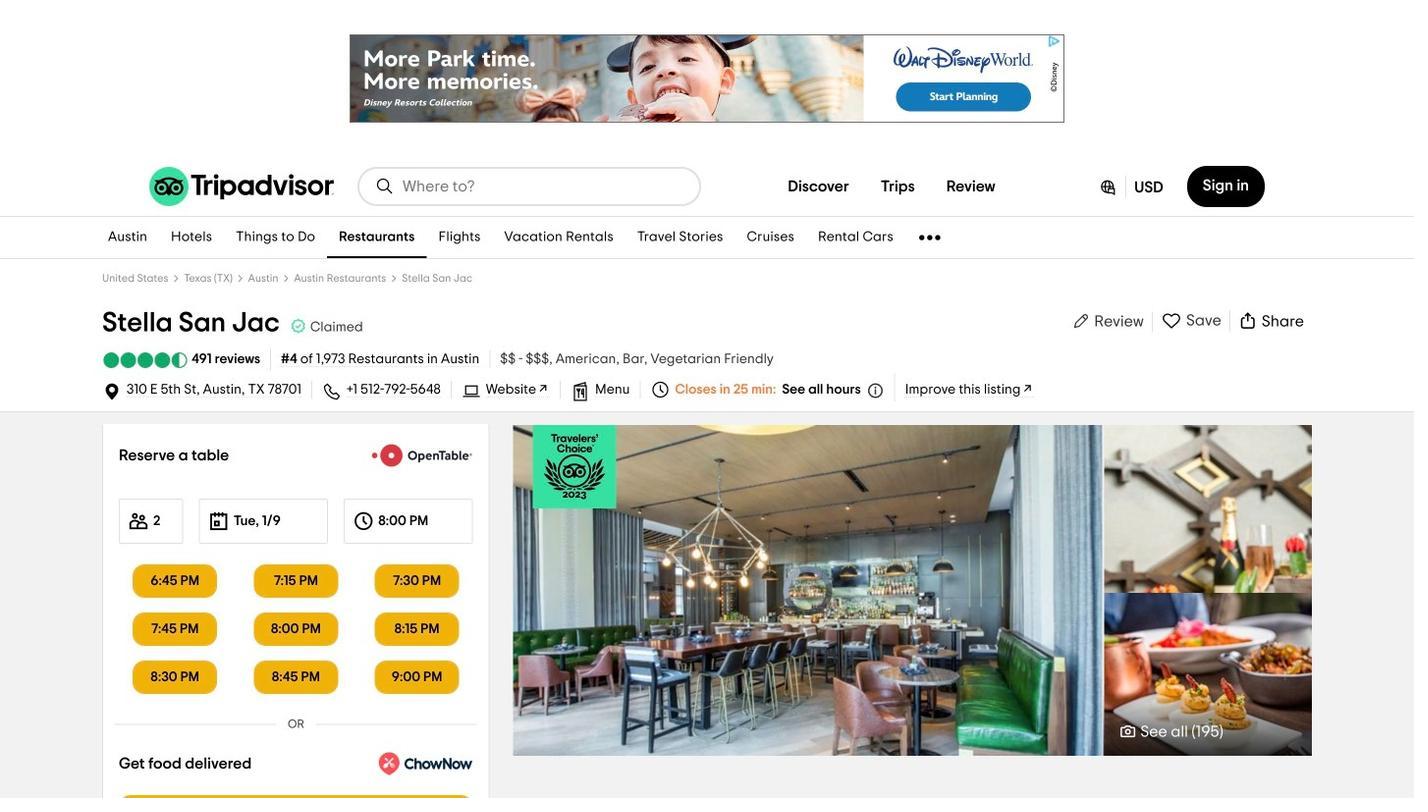 Task type: vqa. For each thing, say whether or not it's contained in the screenshot.
4.5 of 5 bubbles image
yes



Task type: describe. For each thing, give the bounding box(es) containing it.
search image
[[375, 177, 395, 197]]

travelers' choice 2023 winner image
[[533, 425, 617, 509]]

progress bar slider
[[602, 741, 1012, 744]]

advertisement region
[[350, 34, 1065, 123]]

4.5 of 5 bubbles image
[[102, 353, 189, 368]]



Task type: locate. For each thing, give the bounding box(es) containing it.
tripadvisor image
[[149, 167, 334, 206]]

None search field
[[360, 169, 700, 204]]

video player region
[[514, 425, 1103, 757]]

Search search field
[[403, 178, 684, 196]]



